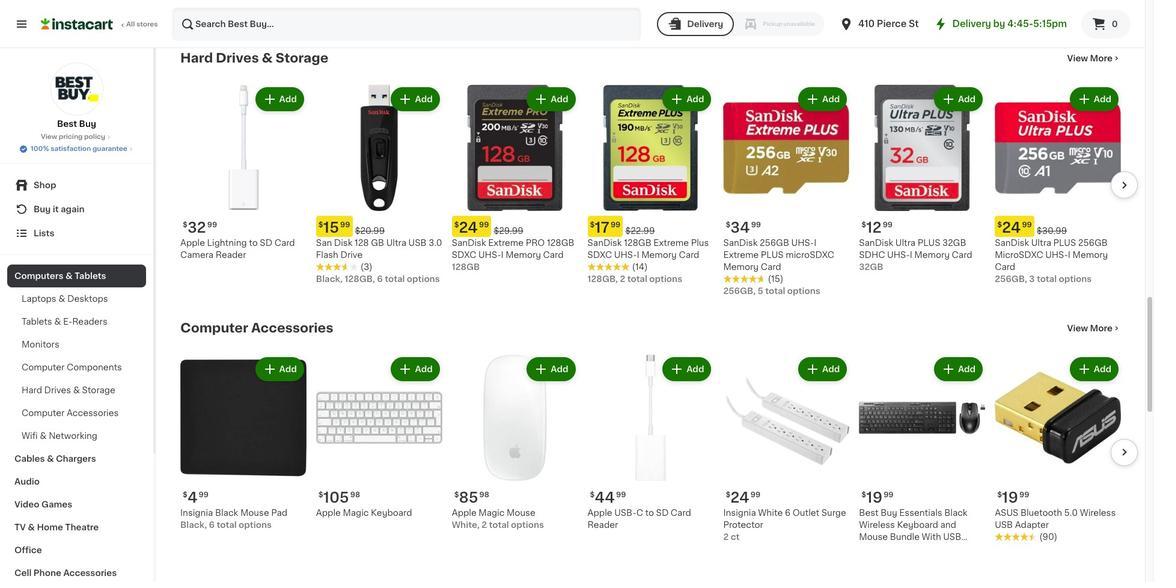 Task type: locate. For each thing, give the bounding box(es) containing it.
$ up receiver
[[862, 491, 867, 498]]

card down plus
[[679, 251, 700, 259]]

megahertz,
[[777, 5, 827, 13]]

&
[[262, 52, 273, 65], [65, 272, 73, 280], [58, 295, 65, 303], [54, 317, 61, 326], [73, 386, 80, 394], [40, 432, 47, 440], [47, 455, 54, 463], [28, 523, 35, 532]]

$ up white, at bottom
[[454, 491, 459, 498]]

128gb, down the "17"
[[588, 275, 618, 283]]

add for sandisk 128gb extreme plus sdxc uhs-i memory card
[[687, 95, 704, 104]]

0 vertical spatial hard drives & storage
[[180, 52, 329, 65]]

& inside wifi & networking link
[[40, 432, 47, 440]]

i right sdhc
[[910, 251, 913, 259]]

$ inside the $ 12 99
[[862, 221, 867, 229]]

uhs-
[[792, 239, 814, 247], [479, 251, 501, 259], [614, 251, 637, 259], [887, 251, 910, 259], [1046, 251, 1068, 259]]

$ 15 99
[[319, 221, 350, 235]]

0 horizontal spatial keyboard
[[371, 509, 412, 517]]

0 vertical spatial more
[[1090, 54, 1113, 63]]

99 right 12
[[883, 221, 893, 229]]

0 vertical spatial storage
[[276, 52, 329, 65]]

apple for 105
[[316, 509, 341, 517]]

$ up san
[[319, 221, 323, 229]]

19 up 'asus'
[[1002, 491, 1019, 504]]

24 up the protector
[[731, 491, 750, 504]]

2 horizontal spatial $ 24 99
[[998, 221, 1032, 235]]

0 horizontal spatial 256gb,
[[724, 287, 756, 295]]

1 black from the left
[[215, 509, 238, 517]]

$ for insignia black mouse pad
[[183, 491, 188, 498]]

add for insignia black mouse pad
[[279, 365, 297, 373]]

0 vertical spatial buy
[[79, 120, 96, 128]]

delivery by 4:45-5:15pm
[[953, 19, 1067, 28]]

& inside tablets & e-readers link
[[54, 317, 61, 326]]

1 vertical spatial 32gb,
[[724, 17, 750, 25]]

microsdxc
[[786, 251, 834, 259]]

$ inside $ 17 99 $22.99 sandisk 128gb extreme plus sdxc uhs-i memory card
[[590, 221, 595, 229]]

uhs- up (14) at the top
[[614, 251, 637, 259]]

1 sdxc from the left
[[452, 251, 476, 259]]

lists link
[[7, 221, 146, 245]]

6 inside insignia white 6 outlet surge protector 2 ct
[[785, 509, 791, 517]]

1 horizontal spatial hard
[[180, 52, 213, 65]]

1 horizontal spatial computer accessories
[[180, 322, 333, 334]]

sandisk inside sandisk 256gb uhs-i extreme plus microsdxc memory card
[[724, 239, 758, 247]]

$ 19 99
[[862, 491, 894, 504], [998, 491, 1030, 504]]

apple for 32
[[180, 239, 205, 247]]

$ up 'microsdxc' on the top right of page
[[998, 221, 1002, 229]]

1 magic from the left
[[343, 509, 369, 517]]

insignia up the protector
[[724, 509, 756, 517]]

wireless
[[1080, 509, 1116, 517], [859, 521, 895, 529]]

0 horizontal spatial sd
[[260, 239, 272, 247]]

wireless up receiver
[[859, 521, 895, 529]]

card right c
[[671, 509, 691, 517]]

sd inside apple usb-c to sd card reader
[[656, 509, 669, 517]]

video
[[14, 500, 39, 509]]

98 right 85
[[480, 491, 489, 498]]

0 horizontal spatial black,
[[180, 521, 207, 529]]

1 vertical spatial usb
[[995, 521, 1013, 529]]

$ left $22.99
[[590, 221, 595, 229]]

magic down $ 105 98
[[343, 509, 369, 517]]

1 horizontal spatial 16gb,
[[479, 5, 504, 13]]

128gb
[[547, 239, 575, 247], [624, 239, 652, 247], [452, 263, 480, 271]]

best for best buy essentials black wireless keyboard and mouse bundle with usb receiver
[[859, 509, 879, 517]]

drives
[[216, 52, 259, 65], [44, 386, 71, 394]]

1 horizontal spatial $ 24 99
[[726, 491, 761, 504]]

memory inside $ 17 99 $22.99 sandisk 128gb extreme plus sdxc uhs-i memory card
[[642, 251, 677, 259]]

add button for asus bluetooth 5.0 wireless usb adapter
[[1071, 358, 1118, 380]]

sandisk inside sandisk ultra plus 32gb sdhc uhs-i memory card 32gb
[[859, 239, 894, 247]]

buy for best buy
[[79, 120, 96, 128]]

sd right c
[[656, 509, 669, 517]]

plus
[[691, 239, 709, 247]]

6 for total
[[377, 275, 383, 283]]

reader
[[216, 251, 246, 259], [588, 521, 618, 529]]

1 horizontal spatial usb
[[944, 533, 962, 541]]

product group containing 15
[[316, 85, 442, 285]]

item carousel region for computer accessories
[[164, 350, 1138, 567]]

0 horizontal spatial 19
[[867, 491, 883, 504]]

99 inside $ 32 99
[[207, 221, 217, 229]]

card up (15)
[[761, 263, 781, 271]]

$ 44 99
[[590, 491, 626, 504]]

1 vertical spatial sd
[[656, 509, 669, 517]]

1 more from the top
[[1090, 54, 1113, 63]]

product group containing 17
[[588, 85, 714, 285]]

2
[[506, 5, 511, 13], [752, 17, 757, 25], [620, 275, 626, 283], [482, 521, 487, 529], [724, 533, 729, 541]]

2 vertical spatial computer
[[22, 409, 65, 417]]

99 right 44
[[616, 491, 626, 498]]

0 horizontal spatial ultra
[[386, 239, 406, 247]]

uhs- for sandisk ultra plus 32gb sdhc uhs-i memory card
[[887, 251, 910, 259]]

product group containing 44
[[588, 355, 714, 531]]

1 horizontal spatial insignia
[[724, 509, 756, 517]]

card down pro
[[543, 251, 564, 259]]

extreme inside sandisk 256gb uhs-i extreme plus microsdxc memory card
[[724, 251, 759, 259]]

1 horizontal spatial to
[[645, 509, 654, 517]]

product group containing 12
[[859, 85, 986, 273]]

$15.99 original price: $20.99 element
[[316, 216, 442, 237]]

magic down '$ 85 98'
[[479, 509, 505, 517]]

2 horizontal spatial extreme
[[724, 251, 759, 259]]

extreme down 34
[[724, 251, 759, 259]]

buy it again
[[34, 205, 85, 213]]

wireless right 5.0
[[1080, 509, 1116, 517]]

magic inside apple magic mouse white, 2 total options
[[479, 509, 505, 517]]

usb left 3.0
[[409, 239, 427, 247]]

laptops
[[22, 295, 56, 303]]

99 right 4
[[199, 491, 209, 498]]

6 for outlet
[[785, 509, 791, 517]]

3 ultra from the left
[[1032, 239, 1052, 247]]

$ 24 99 left $29.99
[[454, 221, 489, 235]]

sandisk
[[452, 239, 486, 247], [588, 239, 622, 247], [724, 239, 758, 247], [859, 239, 894, 247], [995, 239, 1029, 247]]

view
[[1068, 54, 1088, 63], [41, 133, 57, 140], [1068, 324, 1088, 333]]

add button for sandisk ultra plus 32gb sdhc uhs-i memory card
[[936, 89, 982, 110]]

19 for best
[[867, 491, 883, 504]]

view more link
[[1068, 52, 1121, 65], [1068, 322, 1121, 334]]

1 view more from the top
[[1068, 54, 1113, 63]]

2 vertical spatial 6
[[209, 521, 215, 529]]

2 vertical spatial accessories
[[63, 569, 117, 577]]

0 horizontal spatial 16gb,
[[452, 5, 477, 13]]

computer accessories link
[[180, 321, 333, 336], [7, 402, 146, 425]]

2 horizontal spatial 128gb
[[624, 239, 652, 247]]

buy left it
[[34, 205, 51, 213]]

bluetooth
[[1021, 509, 1062, 517]]

2 magic from the left
[[479, 509, 505, 517]]

2 inside 32gb, 3200 megahertz, 32gb, 2 total options
[[752, 17, 757, 25]]

microsdxc
[[995, 251, 1044, 259]]

reader for 32
[[216, 251, 246, 259]]

apple inside apple usb-c to sd card reader
[[588, 509, 612, 517]]

i down $29.99
[[501, 251, 504, 259]]

2 32gb, from the top
[[724, 17, 750, 25]]

add for sandisk ultra plus 256gb microsdxc uhs-i memory card
[[1094, 95, 1112, 104]]

1 ultra from the left
[[386, 239, 406, 247]]

best right the surge
[[859, 509, 879, 517]]

0 horizontal spatial buy
[[34, 205, 51, 213]]

add for best buy essentials black wireless keyboard and mouse bundle with usb receiver
[[958, 365, 976, 373]]

$ up insignia black mouse pad black, 6 total options
[[183, 491, 188, 498]]

shop
[[34, 181, 56, 189]]

& inside laptops & desktops link
[[58, 295, 65, 303]]

$ up apple magic keyboard
[[319, 491, 323, 498]]

ultra for sandisk ultra plus 32gb sdhc uhs-i memory card 32gb
[[896, 239, 916, 247]]

magic for keyboard
[[343, 509, 369, 517]]

$ for apple magic keyboard
[[319, 491, 323, 498]]

buy inside best buy essentials black wireless keyboard and mouse bundle with usb receiver
[[881, 509, 898, 517]]

99 right 15
[[340, 221, 350, 229]]

uhs- for sandisk ultra plus 256gb microsdxc uhs-i memory card
[[1046, 251, 1068, 259]]

1 view more link from the top
[[1068, 52, 1121, 65]]

delivery down 1 each button
[[687, 20, 724, 28]]

2 black from the left
[[945, 509, 968, 517]]

1 vertical spatial accessories
[[67, 409, 119, 417]]

card inside sandisk 256gb uhs-i extreme plus microsdxc memory card
[[761, 263, 781, 271]]

$ inside $ 34 99
[[726, 221, 731, 229]]

uhs- right sdhc
[[887, 251, 910, 259]]

item carousel region containing 32
[[180, 80, 1138, 302]]

0 horizontal spatial magic
[[343, 509, 369, 517]]

1 insignia from the left
[[180, 509, 213, 517]]

★★★★★
[[316, 263, 358, 271], [316, 263, 358, 271], [588, 263, 630, 271], [588, 263, 630, 271], [724, 275, 766, 283], [724, 275, 766, 283], [995, 533, 1037, 541], [995, 533, 1037, 541]]

instacart logo image
[[41, 17, 113, 31]]

plus inside sandisk ultra plus 32gb sdhc uhs-i memory card 32gb
[[918, 239, 941, 247]]

pierce
[[877, 19, 907, 28]]

product group
[[180, 85, 307, 261], [316, 85, 442, 285], [452, 85, 578, 273], [588, 85, 714, 285], [724, 85, 850, 297], [859, 85, 986, 273], [995, 85, 1121, 285], [180, 355, 307, 531], [316, 355, 442, 519], [452, 355, 578, 531], [588, 355, 714, 531], [724, 355, 850, 543], [859, 355, 986, 553], [995, 355, 1121, 543]]

2 ultra from the left
[[896, 239, 916, 247]]

ultra inside san disk 128 gb ultra usb 3.0 flash drive
[[386, 239, 406, 247]]

readers
[[72, 317, 108, 326]]

i down $24.99 original price: $30.99 element
[[1068, 251, 1071, 259]]

1 vertical spatial black,
[[180, 521, 207, 529]]

$ up sandisk 256gb uhs-i extreme plus microsdxc memory card
[[726, 221, 731, 229]]

0 vertical spatial reader
[[216, 251, 246, 259]]

view more link for hard drives & storage
[[1068, 52, 1121, 65]]

1 horizontal spatial best
[[859, 509, 879, 517]]

256gb, 5 total options
[[724, 287, 821, 295]]

delivery inside delivery by 4:45-5:15pm link
[[953, 19, 991, 28]]

ultra for sandisk ultra plus 256gb microsdxc uhs-i memory card 256gb, 3 total options
[[1032, 239, 1052, 247]]

reader inside apple usb-c to sd card reader
[[588, 521, 618, 529]]

1 horizontal spatial 256gb
[[1079, 239, 1108, 247]]

2 vertical spatial usb
[[944, 533, 962, 541]]

apple up camera
[[180, 239, 205, 247]]

32gb
[[943, 239, 967, 247], [859, 263, 884, 271]]

insignia white 6 outlet surge protector 2 ct
[[724, 509, 846, 541]]

99 right 34
[[751, 221, 761, 229]]

12
[[867, 221, 882, 235]]

1 vertical spatial hard drives & storage link
[[7, 379, 146, 402]]

99 inside $ 4 99
[[199, 491, 209, 498]]

2 vertical spatial view
[[1068, 324, 1088, 333]]

extreme down $29.99
[[488, 239, 524, 247]]

black, inside insignia black mouse pad black, 6 total options
[[180, 521, 207, 529]]

apple down 105
[[316, 509, 341, 517]]

1 vertical spatial hard
[[22, 386, 42, 394]]

$ 105 98
[[319, 491, 360, 504]]

256gb down $24.99 original price: $30.99 element
[[1079, 239, 1108, 247]]

2 inside insignia white 6 outlet surge protector 2 ct
[[724, 533, 729, 541]]

0 vertical spatial 256gb,
[[995, 275, 1028, 283]]

1 horizontal spatial hard drives & storage link
[[180, 51, 329, 66]]

buy for best buy essentials black wireless keyboard and mouse bundle with usb receiver
[[881, 509, 898, 517]]

2 horizontal spatial plus
[[1054, 239, 1076, 247]]

white,
[[452, 521, 480, 529]]

shop link
[[7, 173, 146, 197]]

product group containing 4
[[180, 355, 307, 531]]

0 vertical spatial view more link
[[1068, 52, 1121, 65]]

uhs- up microsdxc
[[792, 239, 814, 247]]

item carousel region for hard drives & storage
[[180, 80, 1138, 302]]

$ inside $ 4 99
[[183, 491, 188, 498]]

2 $ 19 99 from the left
[[998, 491, 1030, 504]]

99
[[207, 221, 217, 229], [340, 221, 350, 229], [479, 221, 489, 229], [611, 221, 621, 229], [751, 221, 761, 229], [883, 221, 893, 229], [1022, 221, 1032, 229], [199, 491, 209, 498], [616, 491, 626, 498], [751, 491, 761, 498], [884, 491, 894, 498], [1020, 491, 1030, 498]]

total inside insignia black mouse pad black, 6 total options
[[217, 521, 237, 529]]

99 left $30.99
[[1022, 221, 1032, 229]]

& inside the tv & home theatre link
[[28, 523, 35, 532]]

black, down 4
[[180, 521, 207, 529]]

sandisk for extreme
[[724, 239, 758, 247]]

1 98 from the left
[[350, 491, 360, 498]]

card down 'microsdxc' on the top right of page
[[995, 263, 1016, 271]]

product group containing 85
[[452, 355, 578, 531]]

0 horizontal spatial $ 24 99
[[454, 221, 489, 235]]

$ inside $ 105 98
[[319, 491, 323, 498]]

memory inside sandisk extreme pro 128gb sdxc uhs-i memory card 128gb
[[506, 251, 541, 259]]

memory inside sandisk ultra plus 32gb sdhc uhs-i memory card 32gb
[[915, 251, 950, 259]]

256gb down $ 34 99
[[760, 239, 789, 247]]

black,
[[316, 275, 343, 283], [180, 521, 207, 529]]

2 insignia from the left
[[724, 509, 756, 517]]

1 each button
[[588, 0, 714, 15]]

storage
[[276, 52, 329, 65], [82, 386, 115, 394]]

memory for 32gb
[[915, 251, 950, 259]]

$ 24 99 for extreme
[[454, 221, 489, 235]]

& inside computers & tablets link
[[65, 272, 73, 280]]

2 horizontal spatial mouse
[[859, 533, 888, 541]]

$ 19 99 up 'asus'
[[998, 491, 1030, 504]]

1 horizontal spatial 6
[[377, 275, 383, 283]]

i inside the sandisk ultra plus 256gb microsdxc uhs-i memory card 256gb, 3 total options
[[1068, 251, 1071, 259]]

0 horizontal spatial sdxc
[[452, 251, 476, 259]]

0
[[1112, 20, 1118, 28]]

uhs- inside sandisk extreme pro 128gb sdxc uhs-i memory card 128gb
[[479, 251, 501, 259]]

sdxc inside $ 17 99 $22.99 sandisk 128gb extreme plus sdxc uhs-i memory card
[[588, 251, 612, 259]]

1 vertical spatial tablets
[[22, 317, 52, 326]]

add for asus bluetooth 5.0 wireless usb adapter
[[1094, 365, 1112, 373]]

44
[[595, 491, 615, 504]]

24 left $29.99
[[459, 221, 478, 235]]

256gb, inside the sandisk ultra plus 256gb microsdxc uhs-i memory card 256gb, 3 total options
[[995, 275, 1028, 283]]

15
[[323, 221, 339, 235]]

plus inside the sandisk ultra plus 256gb microsdxc uhs-i memory card 256gb, 3 total options
[[1054, 239, 1076, 247]]

buy it again link
[[7, 197, 146, 221]]

0 horizontal spatial plus
[[761, 251, 784, 259]]

1 horizontal spatial 256gb,
[[995, 275, 1028, 283]]

apple for 44
[[588, 509, 612, 517]]

$ up apple usb-c to sd card reader on the bottom right of page
[[590, 491, 595, 498]]

view more for computer accessories
[[1068, 324, 1113, 333]]

98 inside $ 105 98
[[350, 491, 360, 498]]

white
[[758, 509, 783, 517]]

2 horizontal spatial buy
[[881, 509, 898, 517]]

memory up (14) at the top
[[642, 251, 677, 259]]

sd right lightning at the left of page
[[260, 239, 272, 247]]

laptops & desktops
[[22, 295, 108, 303]]

guarantee
[[93, 146, 127, 152]]

reader inside apple lightning to sd card camera reader
[[216, 251, 246, 259]]

uhs- inside the sandisk ultra plus 256gb microsdxc uhs-i memory card 256gb, 3 total options
[[1046, 251, 1068, 259]]

0 vertical spatial 32gb
[[943, 239, 967, 247]]

i
[[814, 239, 817, 247], [501, 251, 504, 259], [637, 251, 640, 259], [910, 251, 913, 259], [1068, 251, 1071, 259]]

mouse inside insignia black mouse pad black, 6 total options
[[240, 509, 269, 517]]

None search field
[[172, 7, 642, 41]]

i inside sandisk 256gb uhs-i extreme plus microsdxc memory card
[[814, 239, 817, 247]]

mouse inside apple magic mouse white, 2 total options
[[507, 509, 536, 517]]

0 vertical spatial usb
[[409, 239, 427, 247]]

0 vertical spatial keyboard
[[371, 509, 412, 517]]

add for sandisk ultra plus 32gb sdhc uhs-i memory card
[[958, 95, 976, 104]]

3 sandisk from the left
[[724, 239, 758, 247]]

i up (14) at the top
[[637, 251, 640, 259]]

$ for sandisk ultra plus 32gb sdhc uhs-i memory card
[[862, 221, 867, 229]]

0 vertical spatial accessories
[[251, 322, 333, 334]]

2 view more link from the top
[[1068, 322, 1121, 334]]

0 horizontal spatial to
[[249, 239, 258, 247]]

reader down lightning at the left of page
[[216, 251, 246, 259]]

to right lightning at the left of page
[[249, 239, 258, 247]]

1 256gb from the left
[[760, 239, 789, 247]]

128gb, down '(3)'
[[345, 275, 375, 283]]

& for networking
[[40, 432, 47, 440]]

17
[[595, 221, 610, 235]]

card left 'microsdxc' on the top right of page
[[952, 251, 973, 259]]

uhs- down $29.99
[[479, 251, 501, 259]]

extreme down the $17.99 original price: $22.99 element on the top right of page
[[654, 239, 689, 247]]

2 sandisk from the left
[[588, 239, 622, 247]]

99 right 32
[[207, 221, 217, 229]]

$ for apple usb-c to sd card reader
[[590, 491, 595, 498]]

1 vertical spatial item carousel region
[[164, 350, 1138, 567]]

1 horizontal spatial extreme
[[654, 239, 689, 247]]

memory down $24.99 original price: $30.99 element
[[1073, 251, 1108, 259]]

$22.99
[[626, 227, 655, 235]]

add button for apple magic keyboard
[[392, 358, 439, 380]]

satisfaction
[[51, 146, 91, 152]]

0 vertical spatial sd
[[260, 239, 272, 247]]

tv & home theatre link
[[7, 516, 146, 539]]

tablets down the laptops
[[22, 317, 52, 326]]

1 vertical spatial computer accessories link
[[7, 402, 146, 425]]

98 for 85
[[480, 491, 489, 498]]

to
[[249, 239, 258, 247], [645, 509, 654, 517]]

$ for insignia white 6 outlet surge protector
[[726, 491, 731, 498]]

0 vertical spatial item carousel region
[[180, 80, 1138, 302]]

3200
[[752, 5, 775, 13]]

to right c
[[645, 509, 654, 517]]

$ inside '$ 85 98'
[[454, 491, 459, 498]]

1 horizontal spatial buy
[[79, 120, 96, 128]]

mouse
[[240, 509, 269, 517], [507, 509, 536, 517], [859, 533, 888, 541]]

black, down flash
[[316, 275, 343, 283]]

1 horizontal spatial reader
[[588, 521, 618, 529]]

1 $ 19 99 from the left
[[862, 491, 894, 504]]

sandisk inside the sandisk ultra plus 256gb microsdxc uhs-i memory card 256gb, 3 total options
[[995, 239, 1029, 247]]

hard drives & storage link
[[180, 51, 329, 66], [7, 379, 146, 402]]

best buy essentials black wireless keyboard and mouse bundle with usb receiver
[[859, 509, 968, 553]]

0 horizontal spatial wireless
[[859, 521, 895, 529]]

tablets
[[75, 272, 106, 280], [22, 317, 52, 326]]

2 horizontal spatial 6
[[785, 509, 791, 517]]

$ 19 99 up bundle
[[862, 491, 894, 504]]

bundle
[[890, 533, 920, 541]]

$17.99 original price: $22.99 element
[[588, 216, 714, 237]]

ultra inside the sandisk ultra plus 256gb microsdxc uhs-i memory card 256gb, 3 total options
[[1032, 239, 1052, 247]]

0 horizontal spatial 6
[[209, 521, 215, 529]]

1 vertical spatial more
[[1090, 324, 1113, 333]]

1 vertical spatial view
[[41, 133, 57, 140]]

i for sandisk extreme pro 128gb sdxc uhs-i memory card
[[501, 251, 504, 259]]

1 vertical spatial 6
[[785, 509, 791, 517]]

1 19 from the left
[[867, 491, 883, 504]]

apple up white, at bottom
[[452, 509, 477, 517]]

$ up sdhc
[[862, 221, 867, 229]]

0 horizontal spatial usb
[[409, 239, 427, 247]]

sandisk up sdhc
[[859, 239, 894, 247]]

0 horizontal spatial 128gb,
[[345, 275, 375, 283]]

$ 24 99 up 'microsdxc' on the top right of page
[[998, 221, 1032, 235]]

i inside sandisk extreme pro 128gb sdxc uhs-i memory card 128gb
[[501, 251, 504, 259]]

1 horizontal spatial 32gb
[[943, 239, 967, 247]]

sandisk right 3.0
[[452, 239, 486, 247]]

2 horizontal spatial usb
[[995, 521, 1013, 529]]

buy up bundle
[[881, 509, 898, 517]]

memory right sdhc
[[915, 251, 950, 259]]

100%
[[31, 146, 49, 152]]

extreme inside sandisk extreme pro 128gb sdxc uhs-i memory card 128gb
[[488, 239, 524, 247]]

5 sandisk from the left
[[995, 239, 1029, 247]]

0 horizontal spatial 98
[[350, 491, 360, 498]]

256gb, left 5
[[724, 287, 756, 295]]

apple down 44
[[588, 509, 612, 517]]

plus
[[918, 239, 941, 247], [1054, 239, 1076, 247], [761, 251, 784, 259]]

& inside "cables & chargers" link
[[47, 455, 54, 463]]

usb down "and"
[[944, 533, 962, 541]]

usb down 'asus'
[[995, 521, 1013, 529]]

mouse for 4
[[240, 509, 269, 517]]

1 sandisk from the left
[[452, 239, 486, 247]]

all stores
[[126, 21, 158, 28]]

insignia down $ 4 99
[[180, 509, 213, 517]]

i inside $ 17 99 $22.99 sandisk 128gb extreme plus sdxc uhs-i memory card
[[637, 251, 640, 259]]

256gb
[[760, 239, 789, 247], [1079, 239, 1108, 247]]

computer components link
[[7, 356, 146, 379]]

apple usb-c to sd card reader
[[588, 509, 691, 529]]

usb inside best buy essentials black wireless keyboard and mouse bundle with usb receiver
[[944, 533, 962, 541]]

1 vertical spatial view more
[[1068, 324, 1113, 333]]

1 32gb, from the top
[[724, 5, 750, 13]]

1 horizontal spatial 19
[[1002, 491, 1019, 504]]

$ 24 99 inside $24.99 original price: $30.99 element
[[998, 221, 1032, 235]]

19 for asus
[[1002, 491, 1019, 504]]

memory up 5
[[724, 263, 759, 271]]

256gb inside the sandisk ultra plus 256gb microsdxc uhs-i memory card 256gb, 3 total options
[[1079, 239, 1108, 247]]

2 19 from the left
[[1002, 491, 1019, 504]]

buy up policy
[[79, 120, 96, 128]]

sandisk for microsdxc
[[995, 239, 1029, 247]]

delivery left by
[[953, 19, 991, 28]]

0 horizontal spatial hard drives & storage link
[[7, 379, 146, 402]]

insignia for 24
[[724, 509, 756, 517]]

ultra
[[386, 239, 406, 247], [896, 239, 916, 247], [1032, 239, 1052, 247]]

0 horizontal spatial 24
[[459, 221, 478, 235]]

reader down usb- on the right bottom
[[588, 521, 618, 529]]

view inside "link"
[[41, 133, 57, 140]]

1 vertical spatial wireless
[[859, 521, 895, 529]]

0 vertical spatial best
[[57, 120, 77, 128]]

2 sdxc from the left
[[588, 251, 612, 259]]

delivery inside delivery "button"
[[687, 20, 724, 28]]

0 horizontal spatial black
[[215, 509, 238, 517]]

1 horizontal spatial 128gb,
[[588, 275, 618, 283]]

apple inside apple lightning to sd card camera reader
[[180, 239, 205, 247]]

0 horizontal spatial drives
[[44, 386, 71, 394]]

2 128gb, from the left
[[588, 275, 618, 283]]

view more for hard drives & storage
[[1068, 54, 1113, 63]]

1 horizontal spatial wireless
[[1080, 509, 1116, 517]]

networking
[[49, 432, 97, 440]]

1 vertical spatial 256gb,
[[724, 287, 756, 295]]

add button for apple magic mouse
[[528, 358, 575, 380]]

magic for mouse
[[479, 509, 505, 517]]

256gb, left 3
[[995, 275, 1028, 283]]

$ inside $ 44 99
[[590, 491, 595, 498]]

i for sandisk ultra plus 32gb sdhc uhs-i memory card
[[910, 251, 913, 259]]

add for apple lightning to sd card camera reader
[[279, 95, 297, 104]]

19 up best buy essentials black wireless keyboard and mouse bundle with usb receiver
[[867, 491, 883, 504]]

total inside apple magic mouse white, 2 total options
[[489, 521, 509, 529]]

phone
[[34, 569, 61, 577]]

tablets up the desktops
[[75, 272, 106, 280]]

uhs- inside sandisk ultra plus 32gb sdhc uhs-i memory card 32gb
[[887, 251, 910, 259]]

$ up the protector
[[726, 491, 731, 498]]

memory inside the sandisk ultra plus 256gb microsdxc uhs-i memory card 256gb, 3 total options
[[1073, 251, 1108, 259]]

best up the "pricing"
[[57, 120, 77, 128]]

add
[[279, 95, 297, 104], [415, 95, 433, 104], [551, 95, 569, 104], [687, 95, 704, 104], [823, 95, 840, 104], [958, 95, 976, 104], [1094, 95, 1112, 104], [279, 365, 297, 373], [415, 365, 433, 373], [551, 365, 569, 373], [687, 365, 704, 373], [823, 365, 840, 373], [958, 365, 976, 373], [1094, 365, 1112, 373]]

uhs- down $30.99
[[1046, 251, 1068, 259]]

98 inside '$ 85 98'
[[480, 491, 489, 498]]

99 inside $ 34 99
[[751, 221, 761, 229]]

item carousel region containing 4
[[164, 350, 1138, 567]]

view pricing policy
[[41, 133, 105, 140]]

0 horizontal spatial tablets
[[22, 317, 52, 326]]

$ 24 99 inside $24.99 original price: $29.99 element
[[454, 221, 489, 235]]

4 sandisk from the left
[[859, 239, 894, 247]]

camera
[[180, 251, 214, 259]]

1 horizontal spatial sd
[[656, 509, 669, 517]]

1 vertical spatial computer accessories
[[22, 409, 119, 417]]

1 vertical spatial drives
[[44, 386, 71, 394]]

laptops & desktops link
[[7, 287, 146, 310]]

1 horizontal spatial black
[[945, 509, 968, 517]]

ultra inside sandisk ultra plus 32gb sdhc uhs-i memory card 32gb
[[896, 239, 916, 247]]

memory down pro
[[506, 251, 541, 259]]

2 256gb from the left
[[1079, 239, 1108, 247]]

apple magic keyboard
[[316, 509, 412, 517]]

add button for insignia black mouse pad
[[257, 358, 303, 380]]

insignia inside insignia white 6 outlet surge protector 2 ct
[[724, 509, 756, 517]]

99 left $29.99
[[479, 221, 489, 229]]

apple
[[180, 239, 205, 247], [316, 509, 341, 517], [452, 509, 477, 517], [588, 509, 612, 517]]

$ left $29.99
[[454, 221, 459, 229]]

black left pad on the bottom left of the page
[[215, 509, 238, 517]]

1 horizontal spatial delivery
[[953, 19, 991, 28]]

item carousel region
[[180, 80, 1138, 302], [164, 350, 1138, 567]]

card inside apple usb-c to sd card reader
[[671, 509, 691, 517]]

view more
[[1068, 54, 1113, 63], [1068, 324, 1113, 333]]

sdxc down $24.99 original price: $29.99 element
[[452, 251, 476, 259]]

2 98 from the left
[[480, 491, 489, 498]]

sdxc down the "17"
[[588, 251, 612, 259]]

sandisk down 34
[[724, 239, 758, 247]]

extreme
[[488, 239, 524, 247], [654, 239, 689, 247], [724, 251, 759, 259]]

1 each
[[588, 5, 615, 13]]

sandisk down the "17"
[[588, 239, 622, 247]]

pad
[[271, 509, 287, 517]]

card left san
[[275, 239, 295, 247]]

2 more from the top
[[1090, 324, 1113, 333]]

0 horizontal spatial reader
[[216, 251, 246, 259]]

add button for sandisk extreme pro 128gb sdxc uhs-i memory card
[[528, 89, 575, 110]]

buy
[[79, 120, 96, 128], [34, 205, 51, 213], [881, 509, 898, 517]]

2 view more from the top
[[1068, 324, 1113, 333]]

$ 32 99
[[183, 221, 217, 235]]

16gb, 16gb, 2 total options button
[[452, 0, 578, 15]]

99 inside $24.99 original price: $29.99 element
[[479, 221, 489, 229]]

99 inside $24.99 original price: $30.99 element
[[1022, 221, 1032, 229]]

$ 24 99 up the protector
[[726, 491, 761, 504]]



Task type: vqa. For each thing, say whether or not it's contained in the screenshot.


Task type: describe. For each thing, give the bounding box(es) containing it.
product group containing 34
[[724, 85, 850, 297]]

$ for sandisk 256gb uhs-i extreme plus microsdxc memory card
[[726, 221, 731, 229]]

0 horizontal spatial computer accessories
[[22, 409, 119, 417]]

ct
[[731, 533, 740, 541]]

keyboard inside best buy essentials black wireless keyboard and mouse bundle with usb receiver
[[897, 521, 939, 529]]

99 inside $ 44 99
[[616, 491, 626, 498]]

insignia for 4
[[180, 509, 213, 517]]

sandisk ultra plus 256gb microsdxc uhs-i memory card 256gb, 3 total options
[[995, 239, 1108, 283]]

best buy logo image
[[50, 63, 103, 115]]

memory for 256gb, 3 total options
[[1073, 251, 1108, 259]]

san
[[316, 239, 332, 247]]

view for computer accessories
[[1068, 324, 1088, 333]]

card inside $ 17 99 $22.99 sandisk 128gb extreme plus sdxc uhs-i memory card
[[679, 251, 700, 259]]

sandisk inside $ 17 99 $22.99 sandisk 128gb extreme plus sdxc uhs-i memory card
[[588, 239, 622, 247]]

options inside the sandisk ultra plus 256gb microsdxc uhs-i memory card 256gb, 3 total options
[[1059, 275, 1092, 283]]

100% satisfaction guarantee button
[[19, 142, 135, 154]]

memory inside sandisk 256gb uhs-i extreme plus microsdxc memory card
[[724, 263, 759, 271]]

99 inside $ 15 99
[[340, 221, 350, 229]]

$ for apple lightning to sd card camera reader
[[183, 221, 188, 229]]

san disk 128 gb ultra usb 3.0 flash drive
[[316, 239, 442, 259]]

add for san disk 128 gb ultra usb 3.0 flash drive
[[415, 95, 433, 104]]

tablets & e-readers link
[[7, 310, 146, 333]]

policy
[[84, 133, 105, 140]]

2 inside apple magic mouse white, 2 total options
[[482, 521, 487, 529]]

audio link
[[7, 470, 146, 493]]

0 vertical spatial tablets
[[75, 272, 106, 280]]

delivery for delivery by 4:45-5:15pm
[[953, 19, 991, 28]]

100% satisfaction guarantee
[[31, 146, 127, 152]]

(90)
[[1040, 533, 1058, 541]]

1 horizontal spatial 128gb
[[547, 239, 575, 247]]

& for e-
[[54, 317, 61, 326]]

cables & chargers link
[[7, 447, 146, 470]]

4:45-
[[1008, 19, 1034, 28]]

asus
[[995, 509, 1019, 517]]

options inside 32gb, 3200 megahertz, 32gb, 2 total options
[[782, 17, 815, 25]]

24 for sandisk extreme pro 128gb sdxc uhs-i memory card
[[459, 221, 478, 235]]

black inside insignia black mouse pad black, 6 total options
[[215, 509, 238, 517]]

e-
[[63, 317, 72, 326]]

34
[[731, 221, 750, 235]]

add button for insignia white 6 outlet surge protector
[[800, 358, 846, 380]]

tv & home theatre
[[14, 523, 99, 532]]

wireless inside best buy essentials black wireless keyboard and mouse bundle with usb receiver
[[859, 521, 895, 529]]

Search field
[[173, 8, 640, 40]]

usb-
[[615, 509, 637, 517]]

uhs- for sandisk extreme pro 128gb sdxc uhs-i memory card
[[479, 251, 501, 259]]

5.0
[[1065, 509, 1078, 517]]

sdxc inside sandisk extreme pro 128gb sdxc uhs-i memory card 128gb
[[452, 251, 476, 259]]

(15)
[[768, 275, 784, 283]]

mouse inside best buy essentials black wireless keyboard and mouse bundle with usb receiver
[[859, 533, 888, 541]]

& for tablets
[[65, 272, 73, 280]]

apple inside apple magic mouse white, 2 total options
[[452, 509, 477, 517]]

& for chargers
[[47, 455, 54, 463]]

$ inside $24.99 original price: $29.99 element
[[454, 221, 459, 229]]

reader for 44
[[588, 521, 618, 529]]

insignia black mouse pad black, 6 total options
[[180, 509, 287, 529]]

disk
[[334, 239, 353, 247]]

add for insignia white 6 outlet surge protector
[[823, 365, 840, 373]]

more for computer accessories
[[1090, 324, 1113, 333]]

plus inside sandisk 256gb uhs-i extreme plus microsdxc memory card
[[761, 251, 784, 259]]

adapter
[[1015, 521, 1049, 529]]

view pricing policy link
[[41, 132, 113, 142]]

1 horizontal spatial storage
[[276, 52, 329, 65]]

& for home
[[28, 523, 35, 532]]

add for apple magic mouse
[[551, 365, 569, 373]]

monitors link
[[7, 333, 146, 356]]

5
[[758, 287, 764, 295]]

computers & tablets
[[14, 272, 106, 280]]

each
[[593, 5, 615, 13]]

$ 17 99 $22.99 sandisk 128gb extreme plus sdxc uhs-i memory card
[[588, 221, 709, 259]]

1 vertical spatial hard drives & storage
[[22, 386, 115, 394]]

i for sandisk ultra plus 256gb microsdxc uhs-i memory card
[[1068, 251, 1071, 259]]

pricing
[[59, 133, 83, 140]]

410
[[859, 19, 875, 28]]

accessories inside 'link'
[[63, 569, 117, 577]]

best for best buy
[[57, 120, 77, 128]]

add for apple magic keyboard
[[415, 365, 433, 373]]

and
[[941, 521, 957, 529]]

4
[[188, 491, 198, 504]]

add button for best buy essentials black wireless keyboard and mouse bundle with usb receiver
[[936, 358, 982, 380]]

2 inside 16gb, 16gb, 2 total options 'button'
[[506, 5, 511, 13]]

0 horizontal spatial storage
[[82, 386, 115, 394]]

cell
[[14, 569, 32, 577]]

$ 19 99 for asus
[[998, 491, 1030, 504]]

video games
[[14, 500, 72, 509]]

$24.99 original price: $30.99 element
[[995, 216, 1121, 237]]

$ inside $24.99 original price: $30.99 element
[[998, 221, 1002, 229]]

stores
[[136, 21, 158, 28]]

lightning
[[207, 239, 247, 247]]

wifi & networking link
[[7, 425, 146, 447]]

0 horizontal spatial 128gb
[[452, 263, 480, 271]]

99 inside the $ 12 99
[[883, 221, 893, 229]]

128gb inside $ 17 99 $22.99 sandisk 128gb extreme plus sdxc uhs-i memory card
[[624, 239, 652, 247]]

105
[[323, 491, 349, 504]]

3
[[1030, 275, 1035, 283]]

128gb, 2 total options
[[588, 275, 683, 283]]

receiver
[[859, 545, 897, 553]]

computer for computer components link
[[22, 363, 65, 372]]

32gb, 3200 megahertz, 32gb, 2 total options
[[724, 5, 827, 25]]

view more link for computer accessories
[[1068, 322, 1121, 334]]

99 up 'white'
[[751, 491, 761, 498]]

16gb, 16gb, 2 total options
[[452, 5, 569, 13]]

$29.99
[[494, 227, 523, 235]]

1 horizontal spatial drives
[[216, 52, 259, 65]]

1 vertical spatial buy
[[34, 205, 51, 213]]

sandisk for sdxc
[[452, 239, 486, 247]]

card inside sandisk extreme pro 128gb sdxc uhs-i memory card 128gb
[[543, 251, 564, 259]]

1 128gb, from the left
[[345, 275, 375, 283]]

99 inside $ 17 99 $22.99 sandisk 128gb extreme plus sdxc uhs-i memory card
[[611, 221, 621, 229]]

card inside the sandisk ultra plus 256gb microsdxc uhs-i memory card 256gb, 3 total options
[[995, 263, 1016, 271]]

wifi & networking
[[22, 432, 97, 440]]

0 vertical spatial hard drives & storage link
[[180, 51, 329, 66]]

extreme inside $ 17 99 $22.99 sandisk 128gb extreme plus sdxc uhs-i memory card
[[654, 239, 689, 247]]

0 vertical spatial hard
[[180, 52, 213, 65]]

options inside apple magic mouse white, 2 total options
[[511, 521, 544, 529]]

& for desktops
[[58, 295, 65, 303]]

total inside 'button'
[[513, 5, 533, 13]]

lists
[[34, 229, 54, 238]]

options inside 'button'
[[535, 5, 569, 13]]

85
[[459, 491, 478, 504]]

3.0
[[429, 239, 442, 247]]

1 vertical spatial 32gb
[[859, 263, 884, 271]]

video games link
[[7, 493, 146, 516]]

$ for asus bluetooth 5.0 wireless usb adapter
[[998, 491, 1002, 498]]

2 16gb, from the left
[[479, 5, 504, 13]]

$ inside $ 15 99
[[319, 221, 323, 229]]

plus for 32gb
[[918, 239, 941, 247]]

sandisk 256gb uhs-i extreme plus microsdxc memory card
[[724, 239, 834, 271]]

add button for apple usb-c to sd card reader
[[664, 358, 710, 380]]

0 vertical spatial black,
[[316, 275, 343, 283]]

$ 19 99 for best
[[862, 491, 894, 504]]

add button for sandisk 128gb extreme plus sdxc uhs-i memory card
[[664, 89, 710, 110]]

add button for sandisk ultra plus 256gb microsdxc uhs-i memory card
[[1071, 89, 1118, 110]]

it
[[53, 205, 59, 213]]

uhs- inside $ 17 99 $22.99 sandisk 128gb extreme plus sdxc uhs-i memory card
[[614, 251, 637, 259]]

outlet
[[793, 509, 820, 517]]

protector
[[724, 521, 764, 529]]

card inside sandisk ultra plus 32gb sdhc uhs-i memory card 32gb
[[952, 251, 973, 259]]

add for apple usb-c to sd card reader
[[687, 365, 704, 373]]

sandisk for sdhc
[[859, 239, 894, 247]]

black inside best buy essentials black wireless keyboard and mouse bundle with usb receiver
[[945, 509, 968, 517]]

service type group
[[657, 12, 825, 36]]

keyboard inside the product group
[[371, 509, 412, 517]]

computer for bottom computer accessories link
[[22, 409, 65, 417]]

card inside apple lightning to sd card camera reader
[[275, 239, 295, 247]]

0 vertical spatial computer
[[180, 322, 248, 334]]

gb
[[371, 239, 384, 247]]

mouse for 85
[[507, 509, 536, 517]]

uhs- inside sandisk 256gb uhs-i extreme plus microsdxc memory card
[[792, 239, 814, 247]]

$ 34 99
[[726, 221, 761, 235]]

surge
[[822, 509, 846, 517]]

$ for best buy essentials black wireless keyboard and mouse bundle with usb receiver
[[862, 491, 867, 498]]

sdhc
[[859, 251, 885, 259]]

memory for 128gb
[[506, 251, 541, 259]]

delivery for delivery
[[687, 20, 724, 28]]

add button for san disk 128 gb ultra usb 3.0 flash drive
[[392, 89, 439, 110]]

to inside apple lightning to sd card camera reader
[[249, 239, 258, 247]]

$30.99
[[1037, 227, 1067, 235]]

home
[[37, 523, 63, 532]]

view for hard drives & storage
[[1068, 54, 1088, 63]]

theatre
[[65, 523, 99, 532]]

to inside apple usb-c to sd card reader
[[645, 509, 654, 517]]

components
[[67, 363, 122, 372]]

99 up best buy essentials black wireless keyboard and mouse bundle with usb receiver
[[884, 491, 894, 498]]

0 horizontal spatial hard
[[22, 386, 42, 394]]

computers
[[14, 272, 63, 280]]

5:15pm
[[1034, 19, 1067, 28]]

cables
[[14, 455, 45, 463]]

1 16gb, from the left
[[452, 5, 477, 13]]

all
[[126, 21, 135, 28]]

1 horizontal spatial computer accessories link
[[180, 321, 333, 336]]

$ 4 99
[[183, 491, 209, 504]]

98 for 105
[[350, 491, 360, 498]]

delivery button
[[657, 12, 734, 36]]

games
[[41, 500, 72, 509]]

product group containing 105
[[316, 355, 442, 519]]

99 up bluetooth
[[1020, 491, 1030, 498]]

add button for apple lightning to sd card camera reader
[[257, 89, 303, 110]]

0 vertical spatial computer accessories
[[180, 322, 333, 334]]

product group containing 32
[[180, 85, 307, 261]]

6 inside insignia black mouse pad black, 6 total options
[[209, 521, 215, 529]]

cables & chargers
[[14, 455, 96, 463]]

total inside 32gb, 3200 megahertz, 32gb, 2 total options
[[760, 17, 779, 25]]

1
[[588, 5, 591, 13]]

usb inside the asus bluetooth 5.0 wireless usb adapter
[[995, 521, 1013, 529]]

delivery by 4:45-5:15pm link
[[933, 17, 1067, 31]]

32gb, 3200 megahertz, 32gb, 2 total options button
[[724, 0, 850, 27]]

plus for 256gb
[[1054, 239, 1076, 247]]

wireless inside the asus bluetooth 5.0 wireless usb adapter
[[1080, 509, 1116, 517]]

(3)
[[361, 263, 372, 271]]

usb inside san disk 128 gb ultra usb 3.0 flash drive
[[409, 239, 427, 247]]

add button for sandisk 256gb uhs-i extreme plus microsdxc memory card
[[800, 89, 846, 110]]

$ for apple magic mouse
[[454, 491, 459, 498]]

best buy
[[57, 120, 96, 128]]

24 for sandisk ultra plus 256gb microsdxc uhs-i memory card
[[1002, 221, 1021, 235]]

total inside the sandisk ultra plus 256gb microsdxc uhs-i memory card 256gb, 3 total options
[[1037, 275, 1057, 283]]

more for hard drives & storage
[[1090, 54, 1113, 63]]

$24.99 original price: $29.99 element
[[452, 216, 578, 237]]

256gb inside sandisk 256gb uhs-i extreme plus microsdxc memory card
[[760, 239, 789, 247]]

black, 128gb, 6 total options
[[316, 275, 440, 283]]

add for sandisk 256gb uhs-i extreme plus microsdxc memory card
[[823, 95, 840, 104]]

$ 24 99 for ultra
[[998, 221, 1032, 235]]

with
[[922, 533, 941, 541]]

wifi
[[22, 432, 38, 440]]

sd inside apple lightning to sd card camera reader
[[260, 239, 272, 247]]

1 horizontal spatial 24
[[731, 491, 750, 504]]

options inside insignia black mouse pad black, 6 total options
[[239, 521, 272, 529]]

desktops
[[67, 295, 108, 303]]

essentials
[[900, 509, 943, 517]]

add for sandisk extreme pro 128gb sdxc uhs-i memory card
[[551, 95, 569, 104]]

(14)
[[632, 263, 648, 271]]



